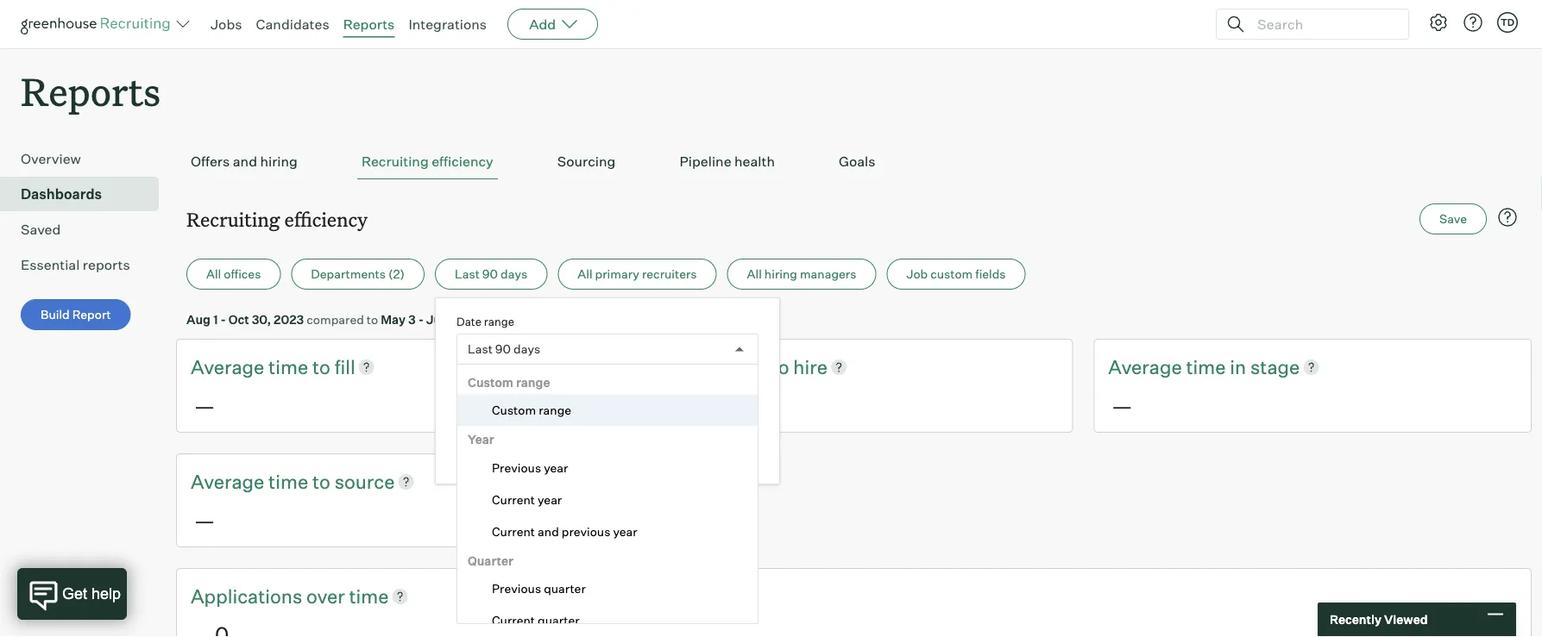 Task type: vqa. For each thing, say whether or not it's contained in the screenshot.
REPORTS 'link'
yes



Task type: describe. For each thing, give the bounding box(es) containing it.
previous for previous quarter
[[492, 582, 541, 597]]

1 vertical spatial last
[[468, 342, 493, 357]]

candidates
[[256, 16, 329, 33]]

1 horizontal spatial reports
[[343, 16, 395, 33]]

start date
[[457, 381, 509, 395]]

add button
[[508, 9, 598, 40]]

days inside button
[[501, 267, 528, 282]]

essential
[[21, 257, 80, 274]]

save
[[1440, 212, 1467, 227]]

custom
[[931, 267, 973, 282]]

in link
[[1230, 354, 1251, 381]]

tab list containing offers and hiring
[[186, 144, 1522, 180]]

time for stage
[[1186, 355, 1226, 379]]

compare
[[472, 447, 524, 462]]

overview
[[21, 150, 81, 168]]

aug 1 - oct 30, 2023 compared to may 3 - jul 31, 2023
[[186, 312, 496, 327]]

start
[[457, 381, 483, 395]]

— for stage
[[1112, 393, 1133, 419]]

1 2023 from the left
[[274, 312, 304, 327]]

essential reports link
[[21, 255, 152, 275]]

reports
[[83, 257, 130, 274]]

departments
[[311, 267, 386, 282]]

1 vertical spatial recruiting efficiency
[[186, 206, 368, 232]]

to link for fill
[[312, 354, 335, 381]]

current and previous year
[[492, 524, 637, 540]]

last 90 days inside last 90 days button
[[455, 267, 528, 282]]

3
[[408, 312, 416, 327]]

average for source
[[191, 470, 264, 494]]

0 horizontal spatial recruiting
[[186, 206, 280, 232]]

hiring inside "button"
[[765, 267, 797, 282]]

reports link
[[343, 16, 395, 33]]

essential reports
[[21, 257, 130, 274]]

time left period
[[592, 447, 617, 462]]

all offices
[[206, 267, 261, 282]]

to for source
[[312, 470, 330, 494]]

1 - from the left
[[221, 312, 226, 327]]

previous year
[[492, 461, 568, 476]]

date for end date
[[639, 381, 663, 395]]

applications
[[191, 585, 302, 608]]

hiring inside button
[[260, 153, 298, 170]]

average link for stage
[[1108, 354, 1186, 381]]

saved link
[[21, 219, 152, 240]]

save button
[[1420, 204, 1487, 235]]

recruiters
[[642, 267, 697, 282]]

applications link
[[191, 583, 306, 610]]

primary
[[595, 267, 639, 282]]

in
[[1230, 355, 1246, 379]]

recently viewed
[[1330, 613, 1428, 628]]

1 vertical spatial custom range
[[492, 403, 571, 418]]

to right compare
[[526, 447, 538, 462]]

— for fill
[[194, 393, 215, 419]]

compared
[[307, 312, 364, 327]]

current year
[[492, 493, 562, 508]]

applications over
[[191, 585, 349, 608]]

average link for source
[[191, 469, 269, 495]]

saved
[[21, 221, 61, 238]]

job custom fields
[[907, 267, 1006, 282]]

fill
[[335, 355, 355, 379]]

time right over
[[349, 585, 389, 608]]

to link for hire
[[771, 354, 793, 381]]

offers
[[191, 153, 230, 170]]

to for hire
[[771, 355, 789, 379]]

average for stage
[[1108, 355, 1182, 379]]

and for offers
[[233, 153, 257, 170]]

td
[[1501, 16, 1515, 28]]

over
[[306, 585, 345, 608]]

last 90 days button
[[435, 259, 547, 290]]

average link for hire
[[650, 354, 727, 381]]

report
[[72, 307, 111, 323]]

all primary recruiters
[[578, 267, 697, 282]]

offices
[[224, 267, 261, 282]]

year for previous year
[[544, 461, 568, 476]]

2 2023 from the left
[[466, 312, 496, 327]]

2 vertical spatial year
[[613, 524, 637, 540]]

time link for stage
[[1186, 354, 1230, 381]]

jul
[[426, 312, 445, 327]]

year for current year
[[538, 493, 562, 508]]

job
[[907, 267, 928, 282]]

0 vertical spatial custom
[[468, 375, 514, 390]]

stage
[[1251, 355, 1300, 379]]

recently
[[1330, 613, 1382, 628]]

stage link
[[1251, 354, 1300, 381]]

compare to previous time period
[[472, 447, 656, 462]]

all offices button
[[186, 259, 281, 290]]

viewed
[[1384, 613, 1428, 628]]

1 vertical spatial days
[[514, 342, 541, 357]]

average time in
[[1108, 355, 1251, 379]]

offers and hiring
[[191, 153, 298, 170]]

faq image
[[1497, 207, 1518, 228]]

recruiting efficiency button
[[357, 144, 498, 180]]

last inside button
[[455, 267, 480, 282]]

td button
[[1497, 12, 1518, 33]]

period
[[620, 447, 656, 462]]

end
[[616, 381, 637, 395]]

end date
[[616, 381, 663, 395]]

build report
[[41, 307, 111, 323]]



Task type: locate. For each thing, give the bounding box(es) containing it.
quarter up current quarter
[[544, 582, 586, 597]]

average for hire
[[650, 355, 723, 379]]

90
[[482, 267, 498, 282], [495, 342, 511, 357]]

1 horizontal spatial recruiting
[[362, 153, 429, 170]]

0 vertical spatial year
[[544, 461, 568, 476]]

31,
[[447, 312, 463, 327]]

time down the 30,
[[269, 355, 308, 379]]

0 horizontal spatial date
[[485, 381, 509, 395]]

0 vertical spatial range
[[484, 315, 514, 329]]

all inside button
[[206, 267, 221, 282]]

to link
[[312, 354, 335, 381], [771, 354, 793, 381], [312, 469, 335, 495]]

1 vertical spatial hiring
[[765, 267, 797, 282]]

and inside button
[[233, 153, 257, 170]]

Search text field
[[1253, 12, 1393, 37]]

3 all from the left
[[747, 267, 762, 282]]

time left hire at the bottom right of the page
[[727, 355, 767, 379]]

previous for and
[[562, 524, 611, 540]]

0 vertical spatial hiring
[[260, 153, 298, 170]]

1 vertical spatial previous
[[492, 582, 541, 597]]

— for hire
[[653, 393, 674, 419]]

may
[[381, 312, 406, 327]]

integrations link
[[409, 16, 487, 33]]

previous for previous year
[[492, 461, 541, 476]]

to link for source
[[312, 469, 335, 495]]

pipeline
[[680, 153, 732, 170]]

1 vertical spatial recruiting
[[186, 206, 280, 232]]

1 horizontal spatial hiring
[[765, 267, 797, 282]]

dashboards
[[21, 186, 102, 203]]

quarter down previous quarter
[[538, 614, 580, 629]]

previous quarter
[[492, 582, 586, 597]]

efficiency inside button
[[432, 153, 494, 170]]

0 vertical spatial previous
[[541, 447, 589, 462]]

0 vertical spatial last
[[455, 267, 480, 282]]

last down date range
[[468, 342, 493, 357]]

hiring right offers
[[260, 153, 298, 170]]

to
[[367, 312, 378, 327], [312, 355, 330, 379], [771, 355, 789, 379], [526, 447, 538, 462], [312, 470, 330, 494]]

to left the fill
[[312, 355, 330, 379]]

last 90 days up date range
[[455, 267, 528, 282]]

0 horizontal spatial all
[[206, 267, 221, 282]]

reports right candidates link
[[343, 16, 395, 33]]

all left managers
[[747, 267, 762, 282]]

all hiring managers button
[[727, 259, 876, 290]]

1 vertical spatial 90
[[495, 342, 511, 357]]

all left primary
[[578, 267, 593, 282]]

2 previous from the top
[[492, 582, 541, 597]]

0 vertical spatial reports
[[343, 16, 395, 33]]

1 vertical spatial last 90 days
[[468, 342, 541, 357]]

2023 right the 30,
[[274, 312, 304, 327]]

year up the current year
[[544, 461, 568, 476]]

1 horizontal spatial 2023
[[466, 312, 496, 327]]

over link
[[306, 583, 349, 610]]

last 90 days down date range
[[468, 342, 541, 357]]

time link left the fill link on the left
[[269, 354, 312, 381]]

offers and hiring button
[[186, 144, 302, 180]]

custom down start date
[[492, 403, 536, 418]]

build
[[41, 307, 70, 323]]

time link left stage link
[[1186, 354, 1230, 381]]

time link
[[269, 354, 312, 381], [727, 354, 771, 381], [1186, 354, 1230, 381], [269, 469, 312, 495], [349, 583, 389, 610]]

average link
[[191, 354, 269, 381], [650, 354, 727, 381], [1108, 354, 1186, 381], [191, 469, 269, 495]]

0 horizontal spatial 2023
[[274, 312, 304, 327]]

average time to for hire
[[650, 355, 793, 379]]

0 vertical spatial days
[[501, 267, 528, 282]]

1 all from the left
[[206, 267, 221, 282]]

0 horizontal spatial hiring
[[260, 153, 298, 170]]

reports down greenhouse recruiting image
[[21, 66, 161, 117]]

90 inside button
[[482, 267, 498, 282]]

job custom fields button
[[887, 259, 1026, 290]]

1 horizontal spatial all
[[578, 267, 593, 282]]

time link right over
[[349, 583, 389, 610]]

last up 31,
[[455, 267, 480, 282]]

all hiring managers
[[747, 267, 857, 282]]

0 vertical spatial 90
[[482, 267, 498, 282]]

3 current from the top
[[492, 614, 535, 629]]

departments (2)
[[311, 267, 405, 282]]

add
[[529, 16, 556, 33]]

configure image
[[1428, 12, 1449, 33]]

aug
[[186, 312, 211, 327]]

0 vertical spatial recruiting
[[362, 153, 429, 170]]

range for 08/01/2023
[[484, 315, 514, 329]]

average time to for fill
[[191, 355, 335, 379]]

previous up the current year
[[541, 447, 589, 462]]

quarter
[[468, 554, 513, 569]]

recruiting
[[362, 153, 429, 170], [186, 206, 280, 232]]

all inside "button"
[[747, 267, 762, 282]]

2 date from the left
[[639, 381, 663, 395]]

hiring left managers
[[765, 267, 797, 282]]

1 vertical spatial current
[[492, 524, 535, 540]]

date for start date
[[485, 381, 509, 395]]

hire
[[793, 355, 828, 379]]

all primary recruiters button
[[558, 259, 717, 290]]

managers
[[800, 267, 857, 282]]

to for fill
[[312, 355, 330, 379]]

1 horizontal spatial date
[[639, 381, 663, 395]]

current for current year
[[492, 493, 535, 508]]

time link left hire link
[[727, 354, 771, 381]]

current for current and previous year
[[492, 524, 535, 540]]

year
[[544, 461, 568, 476], [538, 493, 562, 508], [613, 524, 637, 540]]

year up current and previous year
[[538, 493, 562, 508]]

— for source
[[194, 508, 215, 534]]

1 date from the left
[[485, 381, 509, 395]]

all for all primary recruiters
[[578, 267, 593, 282]]

1 vertical spatial reports
[[21, 66, 161, 117]]

—
[[194, 393, 215, 419], [653, 393, 674, 419], [1112, 393, 1133, 419], [194, 508, 215, 534]]

average
[[191, 355, 264, 379], [650, 355, 723, 379], [1108, 355, 1182, 379], [191, 470, 264, 494]]

range right the date
[[484, 315, 514, 329]]

quarter for previous quarter
[[544, 582, 586, 597]]

departments (2) button
[[291, 259, 425, 290]]

all left offices
[[206, 267, 221, 282]]

average time to
[[191, 355, 335, 379], [650, 355, 793, 379], [191, 470, 335, 494]]

1 vertical spatial year
[[538, 493, 562, 508]]

and right offers
[[233, 153, 257, 170]]

days
[[501, 267, 528, 282], [514, 342, 541, 357]]

integrations
[[409, 16, 487, 33]]

time for source
[[269, 470, 308, 494]]

time link left source link
[[269, 469, 312, 495]]

1 horizontal spatial and
[[538, 524, 559, 540]]

recruiting efficiency inside button
[[362, 153, 494, 170]]

current
[[492, 493, 535, 508], [492, 524, 535, 540], [492, 614, 535, 629]]

previous
[[492, 461, 541, 476], [492, 582, 541, 597]]

to left hire at the bottom right of the page
[[771, 355, 789, 379]]

time link for fill
[[269, 354, 312, 381]]

jobs
[[211, 16, 242, 33]]

sourcing button
[[553, 144, 620, 180]]

time left source
[[269, 470, 308, 494]]

2 current from the top
[[492, 524, 535, 540]]

reports
[[343, 16, 395, 33], [21, 66, 161, 117]]

all for all hiring managers
[[747, 267, 762, 282]]

90 up date range
[[482, 267, 498, 282]]

1 horizontal spatial -
[[418, 312, 424, 327]]

- right 1
[[221, 312, 226, 327]]

1 vertical spatial previous
[[562, 524, 611, 540]]

fill link
[[335, 354, 355, 381]]

1 current from the top
[[492, 493, 535, 508]]

all inside button
[[578, 267, 593, 282]]

previous up the current year
[[492, 461, 541, 476]]

current down previous quarter
[[492, 614, 535, 629]]

previous
[[541, 447, 589, 462], [562, 524, 611, 540]]

current down the current year
[[492, 524, 535, 540]]

and for current
[[538, 524, 559, 540]]

average for fill
[[191, 355, 264, 379]]

source link
[[335, 469, 395, 495]]

year
[[468, 433, 494, 448]]

90 down date range
[[495, 342, 511, 357]]

days down date range
[[514, 342, 541, 357]]

1 previous from the top
[[492, 461, 541, 476]]

time
[[269, 355, 308, 379], [727, 355, 767, 379], [1186, 355, 1226, 379], [592, 447, 617, 462], [269, 470, 308, 494], [349, 585, 389, 608]]

1 vertical spatial custom
[[492, 403, 536, 418]]

efficiency
[[432, 153, 494, 170], [284, 206, 368, 232]]

08/01/2023
[[467, 408, 536, 424]]

average time to for source
[[191, 470, 335, 494]]

tab list
[[186, 144, 1522, 180]]

1 vertical spatial quarter
[[538, 614, 580, 629]]

- right 3
[[418, 312, 424, 327]]

current quarter
[[492, 614, 580, 629]]

range for previous year
[[516, 375, 550, 390]]

0 vertical spatial and
[[233, 153, 257, 170]]

range up compare to previous time period
[[539, 403, 571, 418]]

Compare to previous time period checkbox
[[457, 448, 468, 459]]

goals button
[[835, 144, 880, 180]]

recruiting inside button
[[362, 153, 429, 170]]

2 vertical spatial range
[[539, 403, 571, 418]]

2 horizontal spatial all
[[747, 267, 762, 282]]

0 vertical spatial efficiency
[[432, 153, 494, 170]]

candidates link
[[256, 16, 329, 33]]

1 vertical spatial and
[[538, 524, 559, 540]]

sourcing
[[557, 153, 616, 170]]

previous for to
[[541, 447, 589, 462]]

date
[[485, 381, 509, 395], [639, 381, 663, 395]]

(2)
[[388, 267, 405, 282]]

td button
[[1494, 9, 1522, 36]]

oct
[[229, 312, 249, 327]]

quarter for current quarter
[[538, 614, 580, 629]]

and down the current year
[[538, 524, 559, 540]]

1 vertical spatial range
[[516, 375, 550, 390]]

average link for fill
[[191, 354, 269, 381]]

range up 08/01/2023
[[516, 375, 550, 390]]

greenhouse recruiting image
[[21, 14, 176, 35]]

date
[[457, 315, 482, 329]]

0 vertical spatial current
[[492, 493, 535, 508]]

date right start
[[485, 381, 509, 395]]

health
[[735, 153, 775, 170]]

time for fill
[[269, 355, 308, 379]]

custom up 08/01/2023
[[468, 375, 514, 390]]

-
[[221, 312, 226, 327], [418, 312, 424, 327]]

previous up current quarter
[[492, 582, 541, 597]]

time link for hire
[[727, 354, 771, 381]]

0 horizontal spatial and
[[233, 153, 257, 170]]

last
[[455, 267, 480, 282], [468, 342, 493, 357]]

custom range down start date
[[492, 403, 571, 418]]

0 horizontal spatial -
[[221, 312, 226, 327]]

date right end
[[639, 381, 663, 395]]

days up date range
[[501, 267, 528, 282]]

custom range
[[468, 375, 550, 390], [492, 403, 571, 418]]

source
[[335, 470, 395, 494]]

2 - from the left
[[418, 312, 424, 327]]

0 vertical spatial custom range
[[468, 375, 550, 390]]

0 vertical spatial last 90 days
[[455, 267, 528, 282]]

goals
[[839, 153, 876, 170]]

time for hire
[[727, 355, 767, 379]]

pipeline health
[[680, 153, 775, 170]]

and
[[233, 153, 257, 170], [538, 524, 559, 540]]

to left source
[[312, 470, 330, 494]]

time left in
[[1186, 355, 1226, 379]]

0 horizontal spatial reports
[[21, 66, 161, 117]]

1 vertical spatial efficiency
[[284, 206, 368, 232]]

1 horizontal spatial efficiency
[[432, 153, 494, 170]]

2 vertical spatial current
[[492, 614, 535, 629]]

pipeline health button
[[675, 144, 779, 180]]

current for current quarter
[[492, 614, 535, 629]]

0 vertical spatial previous
[[492, 461, 541, 476]]

hire link
[[793, 354, 828, 381]]

2023 right 31,
[[466, 312, 496, 327]]

current down previous year
[[492, 493, 535, 508]]

all for all offices
[[206, 267, 221, 282]]

to left may
[[367, 312, 378, 327]]

fields
[[976, 267, 1006, 282]]

custom range up 08/01/2023
[[468, 375, 550, 390]]

30,
[[252, 312, 271, 327]]

0 vertical spatial quarter
[[544, 582, 586, 597]]

overview link
[[21, 149, 152, 169]]

time link for source
[[269, 469, 312, 495]]

2 all from the left
[[578, 267, 593, 282]]

year down period
[[613, 524, 637, 540]]

0 vertical spatial recruiting efficiency
[[362, 153, 494, 170]]

0 horizontal spatial efficiency
[[284, 206, 368, 232]]

dashboards link
[[21, 184, 152, 205]]

build report button
[[21, 300, 131, 331]]

previous down the current year
[[562, 524, 611, 540]]

1
[[213, 312, 218, 327]]

hiring
[[260, 153, 298, 170], [765, 267, 797, 282]]



